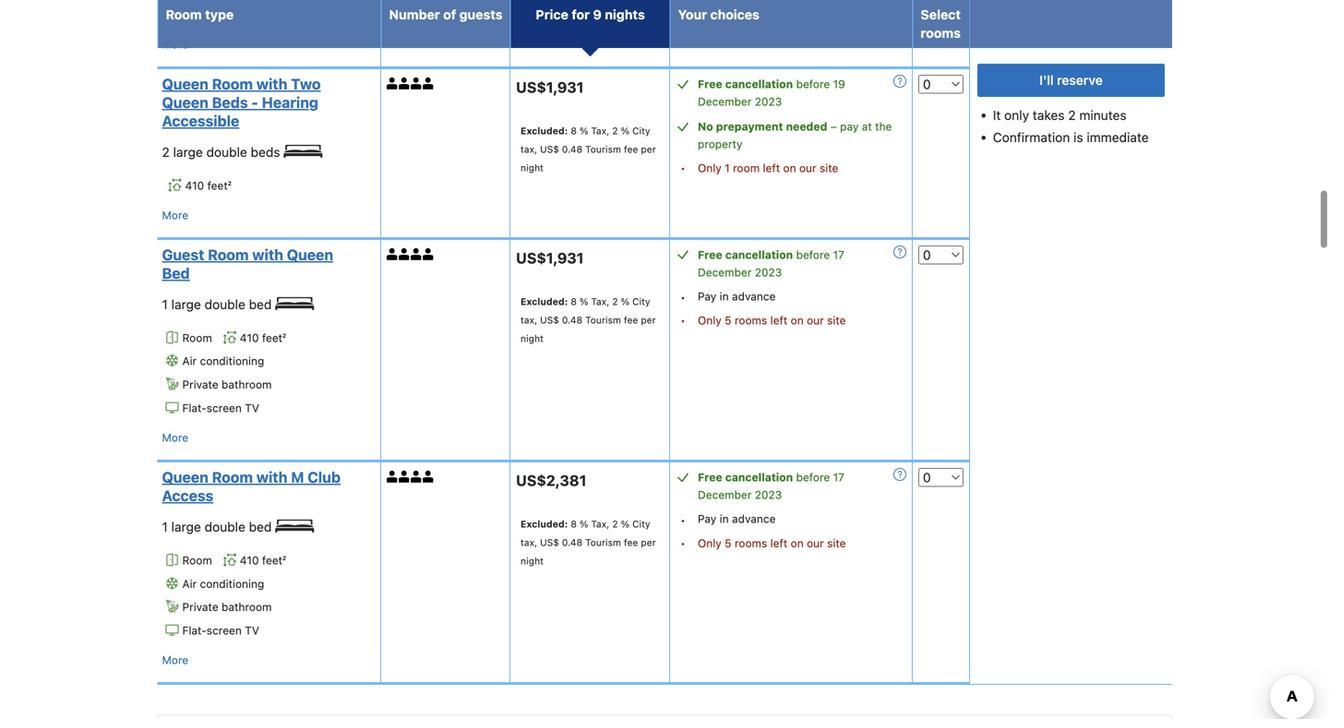 Task type: locate. For each thing, give the bounding box(es) containing it.
2
[[1068, 108, 1076, 123], [612, 125, 618, 136], [162, 144, 170, 160], [612, 296, 618, 307], [612, 519, 618, 530]]

2 screen from the top
[[207, 402, 242, 414]]

1 8 from the top
[[571, 125, 577, 136]]

with left m
[[256, 468, 288, 486]]

0 vertical spatial fee
[[624, 144, 638, 155]]

• for guest room with queen bed
[[681, 314, 686, 327]]

with inside guest room with queen bed
[[252, 246, 283, 263]]

us$ for queen room with m club access
[[540, 537, 559, 548]]

december for queen room with m club access
[[698, 488, 752, 501]]

3 • from the top
[[681, 314, 686, 327]]

tax, for queen room with two queen beds - hearing accessible
[[521, 144, 537, 155]]

it only takes 2 minutes confirmation is immediate
[[993, 108, 1149, 145]]

2 more details on meals and payment options image from the top
[[894, 245, 907, 258]]

2 vertical spatial our
[[807, 537, 824, 550]]

air conditioning
[[182, 355, 264, 368], [182, 577, 264, 590]]

0 vertical spatial with
[[256, 75, 288, 93]]

2 private bathroom from the top
[[182, 601, 272, 614]]

1 vertical spatial air conditioning
[[182, 577, 264, 590]]

in for us$1,931
[[720, 290, 729, 303]]

bathroom
[[222, 378, 272, 391], [222, 601, 272, 614]]

room inside queen room with m club access
[[212, 468, 253, 486]]

0 vertical spatial screen
[[207, 8, 242, 21]]

2 vertical spatial tv
[[245, 624, 259, 637]]

large down bed
[[171, 297, 201, 312]]

1 vertical spatial city
[[632, 296, 650, 307]]

3 fee from the top
[[624, 537, 638, 548]]

0 vertical spatial cancellation
[[725, 77, 793, 90]]

1 us$1,931 from the top
[[516, 79, 584, 96]]

1 large double bed down access
[[162, 519, 275, 535]]

pay in advance
[[698, 290, 776, 303], [698, 512, 776, 525]]

1 vertical spatial 2023
[[755, 266, 782, 279]]

before 17 december 2023
[[698, 248, 845, 279], [698, 471, 845, 501]]

more link for guest room with queen bed
[[162, 428, 188, 447]]

1 vertical spatial our
[[807, 314, 824, 327]]

2 vertical spatial free
[[698, 471, 723, 484]]

4 • from the top
[[681, 514, 686, 527]]

1 before 17 december 2023 from the top
[[698, 248, 845, 279]]

1 0.48 from the top
[[562, 144, 583, 155]]

our for guest room with queen bed
[[807, 314, 824, 327]]

2 vertical spatial screen
[[207, 624, 242, 637]]

1 only from the top
[[698, 161, 722, 174]]

1 vertical spatial only
[[698, 314, 722, 327]]

2 vertical spatial more details on meals and payment options image
[[894, 468, 907, 481]]

1 large double bed for queen
[[162, 519, 275, 535]]

3 0.48 from the top
[[562, 537, 583, 548]]

1 tax, from the top
[[521, 144, 537, 155]]

fee for queen room with two queen beds - hearing accessible
[[624, 144, 638, 155]]

1 vertical spatial bathroom
[[222, 601, 272, 614]]

2 • from the top
[[681, 291, 686, 304]]

conditioning
[[200, 355, 264, 368], [200, 577, 264, 590]]

flat-
[[182, 8, 207, 21], [182, 402, 207, 414], [182, 624, 207, 637]]

2 flat-screen tv from the top
[[182, 402, 259, 414]]

2023 inside before 19 december 2023
[[755, 95, 782, 108]]

3 flat-screen tv from the top
[[182, 624, 259, 637]]

0 vertical spatial air conditioning
[[182, 355, 264, 368]]

0 vertical spatial rooms
[[921, 25, 961, 41]]

0 vertical spatial us$1,931
[[516, 79, 584, 96]]

nights
[[605, 7, 645, 22]]

3 only from the top
[[698, 537, 722, 550]]

8
[[571, 125, 577, 136], [571, 296, 577, 307], [571, 519, 577, 530]]

for
[[572, 7, 590, 22]]

december for queen room with two queen beds - hearing accessible
[[698, 95, 752, 108]]

2 vertical spatial double
[[205, 519, 245, 535]]

your choices
[[678, 7, 760, 22]]

2 vertical spatial per
[[641, 537, 656, 548]]

tourism for guest room with queen bed
[[585, 314, 621, 326]]

1 private from the top
[[182, 378, 219, 391]]

2 vertical spatial flat-
[[182, 624, 207, 637]]

room right guest
[[208, 246, 249, 263]]

1 vertical spatial in
[[720, 512, 729, 525]]

0 vertical spatial private
[[182, 378, 219, 391]]

access
[[162, 487, 214, 505]]

with for two
[[256, 75, 288, 93]]

beds
[[251, 144, 280, 160]]

2 tourism from the top
[[585, 314, 621, 326]]

0.48 for queen room with m club access
[[562, 537, 583, 548]]

1 bathroom from the top
[[222, 378, 272, 391]]

free
[[698, 77, 723, 90], [698, 248, 723, 261], [698, 471, 723, 484]]

bathroom for club
[[222, 601, 272, 614]]

queen
[[162, 75, 209, 93], [162, 94, 209, 111], [287, 246, 333, 263], [162, 468, 209, 486]]

5 • from the top
[[681, 537, 686, 550]]

0 vertical spatial before 17 december 2023
[[698, 248, 845, 279]]

2 advance from the top
[[732, 512, 776, 525]]

left for queen room with two queen beds - hearing accessible
[[763, 161, 780, 174]]

1 left room
[[725, 161, 730, 174]]

pay in advance for us$1,931
[[698, 290, 776, 303]]

2 flat- from the top
[[182, 402, 207, 414]]

1 excluded: from the top
[[521, 125, 568, 136]]

2 fee from the top
[[624, 314, 638, 326]]

excluded:
[[521, 125, 568, 136], [521, 296, 568, 307], [521, 519, 568, 530]]

1 down bed
[[162, 297, 168, 312]]

your
[[678, 7, 707, 22]]

0 vertical spatial private bathroom
[[182, 378, 272, 391]]

0 vertical spatial 1
[[725, 161, 730, 174]]

1 before from the top
[[796, 77, 830, 90]]

air for queen room with m club access
[[182, 577, 197, 590]]

0 vertical spatial city
[[632, 125, 650, 136]]

2 vertical spatial us$
[[540, 537, 559, 548]]

pay in advance for us$2,381
[[698, 512, 776, 525]]

it
[[993, 108, 1001, 123]]

night for guest room with queen bed
[[521, 333, 544, 344]]

double down queen room with m club access at the bottom left of the page
[[205, 519, 245, 535]]

our
[[799, 161, 817, 174], [807, 314, 824, 327], [807, 537, 824, 550]]

2 vertical spatial left
[[771, 537, 788, 550]]

select
[[921, 7, 961, 22]]

flat-screen tv
[[182, 8, 259, 21], [182, 402, 259, 414], [182, 624, 259, 637]]

1 vertical spatial us$1,931
[[516, 249, 584, 267]]

• for queen room with two queen beds - hearing accessible
[[681, 161, 686, 174]]

tax, for queen room with two queen beds - hearing accessible
[[591, 125, 610, 136]]

2 vertical spatial feet²
[[262, 554, 286, 567]]

1 vertical spatial tv
[[245, 402, 259, 414]]

0 vertical spatial tourism
[[585, 144, 621, 155]]

large down access
[[171, 519, 201, 535]]

2 excluded: from the top
[[521, 296, 568, 307]]

3 tourism from the top
[[585, 537, 621, 548]]

large
[[173, 144, 203, 160], [171, 297, 201, 312], [171, 519, 201, 535]]

1 vertical spatial screen
[[207, 402, 242, 414]]

1 city from the top
[[632, 125, 650, 136]]

1 5 from the top
[[725, 314, 732, 327]]

2 only from the top
[[698, 314, 722, 327]]

2 vertical spatial only
[[698, 537, 722, 550]]

1 vertical spatial more details on meals and payment options image
[[894, 245, 907, 258]]

3 per from the top
[[641, 537, 656, 548]]

december inside before 19 december 2023
[[698, 95, 752, 108]]

1 vertical spatial free
[[698, 248, 723, 261]]

0 vertical spatial 0.48
[[562, 144, 583, 155]]

only 5 rooms left on our site
[[698, 314, 846, 327], [698, 537, 846, 550]]

–
[[831, 120, 837, 133]]

17 for us$1,931
[[833, 248, 845, 261]]

large down accessible
[[173, 144, 203, 160]]

us$2,381
[[516, 472, 587, 489]]

1 vertical spatial fee
[[624, 314, 638, 326]]

1 air from the top
[[182, 355, 197, 368]]

free cancellation for queen room with m club access
[[698, 471, 793, 484]]

0 vertical spatial in
[[720, 290, 729, 303]]

queen inside guest room with queen bed
[[287, 246, 333, 263]]

left
[[763, 161, 780, 174], [771, 314, 788, 327], [771, 537, 788, 550]]

1 vertical spatial 1 large double bed
[[162, 519, 275, 535]]

0 vertical spatial 1 large double bed
[[162, 297, 275, 312]]

410 down 2 large double beds
[[185, 179, 204, 192]]

1 vertical spatial large
[[171, 297, 201, 312]]

2 vertical spatial with
[[256, 468, 288, 486]]

feet² down guest room with queen bed link on the top of page
[[262, 331, 286, 344]]

3 more from the top
[[162, 431, 188, 444]]

1 flat-screen tv from the top
[[182, 8, 259, 21]]

8 % tax, 2 % city tax, us$ 0.48 tourism fee per night for guest room with queen bed
[[521, 296, 656, 344]]

410 down guest room with queen bed
[[240, 331, 259, 344]]

1 free from the top
[[698, 77, 723, 90]]

2 vertical spatial december
[[698, 488, 752, 501]]

bed down "queen room with m club access" link
[[249, 519, 272, 535]]

2 air conditioning from the top
[[182, 577, 264, 590]]

december
[[698, 95, 752, 108], [698, 266, 752, 279], [698, 488, 752, 501]]

free for guest room with queen bed
[[698, 248, 723, 261]]

2 vertical spatial 410 feet²
[[240, 554, 286, 567]]

site
[[820, 161, 839, 174], [827, 314, 846, 327], [827, 537, 846, 550]]

1 pay in advance from the top
[[698, 290, 776, 303]]

0 vertical spatial air
[[182, 355, 197, 368]]

0 vertical spatial only
[[698, 161, 722, 174]]

1
[[725, 161, 730, 174], [162, 297, 168, 312], [162, 519, 168, 535]]

0 vertical spatial 410
[[185, 179, 204, 192]]

tax,
[[521, 144, 537, 155], [521, 314, 537, 326], [521, 537, 537, 548]]

with right guest
[[252, 246, 283, 263]]

2 us$ from the top
[[540, 314, 559, 326]]

with up -
[[256, 75, 288, 93]]

1 tv from the top
[[245, 8, 259, 21]]

more
[[162, 38, 188, 51], [162, 209, 188, 221], [162, 431, 188, 444], [162, 654, 188, 667]]

air conditioning for guest
[[182, 355, 264, 368]]

1 • from the top
[[681, 161, 686, 174]]

2 pay from the top
[[698, 512, 717, 525]]

2 before 17 december 2023 from the top
[[698, 471, 845, 501]]

2 vertical spatial large
[[171, 519, 201, 535]]

tax, for guest room with queen bed
[[521, 314, 537, 326]]

3 city from the top
[[632, 519, 650, 530]]

2 city from the top
[[632, 296, 650, 307]]

%
[[580, 125, 589, 136], [621, 125, 630, 136], [580, 296, 589, 307], [621, 296, 630, 307], [580, 519, 589, 530], [621, 519, 630, 530]]

2 vertical spatial cancellation
[[725, 471, 793, 484]]

with inside queen room with two queen beds - hearing accessible
[[256, 75, 288, 93]]

0 vertical spatial pay in advance
[[698, 290, 776, 303]]

2 17 from the top
[[833, 471, 845, 484]]

more for queen room with m club access
[[162, 654, 188, 667]]

2 vertical spatial tourism
[[585, 537, 621, 548]]

before 17 december 2023 for us$2,381
[[698, 471, 845, 501]]

double down guest room with queen bed
[[205, 297, 245, 312]]

1 large double bed down guest room with queen bed
[[162, 297, 275, 312]]

2 vertical spatial site
[[827, 537, 846, 550]]

1 vertical spatial conditioning
[[200, 577, 264, 590]]

before inside before 19 december 2023
[[796, 77, 830, 90]]

more for queen room with two queen beds - hearing accessible
[[162, 209, 188, 221]]

1 vertical spatial only 5 rooms left on our site
[[698, 537, 846, 550]]

410 feet² down "queen room with m club access" link
[[240, 554, 286, 567]]

rooms for us$1,931
[[735, 314, 767, 327]]

december for guest room with queen bed
[[698, 266, 752, 279]]

2 more from the top
[[162, 209, 188, 221]]

• for queen room with m club access
[[681, 537, 686, 550]]

feet² for guest
[[262, 331, 286, 344]]

2 us$1,931 from the top
[[516, 249, 584, 267]]

before
[[796, 77, 830, 90], [796, 248, 830, 261], [796, 471, 830, 484]]

price
[[536, 7, 569, 22]]

private bathroom for queen room with m club access
[[182, 601, 272, 614]]

air down bed
[[182, 355, 197, 368]]

1 only 5 rooms left on our site from the top
[[698, 314, 846, 327]]

screen for queen
[[207, 624, 242, 637]]

feet²
[[207, 179, 232, 192], [262, 331, 286, 344], [262, 554, 286, 567]]

410 for queen
[[240, 554, 259, 567]]

occupancy image
[[387, 77, 399, 89], [399, 77, 411, 89], [411, 248, 423, 260], [387, 471, 399, 483], [411, 471, 423, 483]]

1 vertical spatial with
[[252, 246, 283, 263]]

2 vertical spatial on
[[791, 537, 804, 550]]

only for queen room with two queen beds - hearing accessible
[[698, 161, 722, 174]]

feet² down 2 large double beds
[[207, 179, 232, 192]]

2 vertical spatial 1
[[162, 519, 168, 535]]

1 in from the top
[[720, 290, 729, 303]]

0 vertical spatial on
[[783, 161, 796, 174]]

1 vertical spatial on
[[791, 314, 804, 327]]

1 advance from the top
[[732, 290, 776, 303]]

3 tax, from the top
[[591, 519, 610, 530]]

guests
[[460, 7, 503, 22]]

2 bathroom from the top
[[222, 601, 272, 614]]

0 vertical spatial 8
[[571, 125, 577, 136]]

2 pay in advance from the top
[[698, 512, 776, 525]]

city
[[632, 125, 650, 136], [632, 296, 650, 307], [632, 519, 650, 530]]

1 vertical spatial air
[[182, 577, 197, 590]]

2 private from the top
[[182, 601, 219, 614]]

5
[[725, 314, 732, 327], [725, 537, 732, 550]]

1 flat- from the top
[[182, 8, 207, 21]]

3 december from the top
[[698, 488, 752, 501]]

3 flat- from the top
[[182, 624, 207, 637]]

0 vertical spatial night
[[521, 162, 544, 173]]

1 vertical spatial excluded:
[[521, 296, 568, 307]]

cancellation for queen room with m club access
[[725, 471, 793, 484]]

more link
[[162, 35, 188, 53], [162, 206, 188, 224], [162, 428, 188, 447], [162, 651, 188, 669]]

advance for us$2,381
[[732, 512, 776, 525]]

4 more link from the top
[[162, 651, 188, 669]]

0 vertical spatial december
[[698, 95, 752, 108]]

8 % tax, 2 % city tax, us$ 0.48 tourism fee per night
[[521, 125, 656, 173], [521, 296, 656, 344], [521, 519, 656, 567]]

3 more link from the top
[[162, 428, 188, 447]]

air
[[182, 355, 197, 368], [182, 577, 197, 590]]

410
[[185, 179, 204, 192], [240, 331, 259, 344], [240, 554, 259, 567]]

1 free cancellation from the top
[[698, 77, 793, 90]]

9
[[593, 7, 602, 22]]

2 vertical spatial 8 % tax, 2 % city tax, us$ 0.48 tourism fee per night
[[521, 519, 656, 567]]

rooms for us$2,381
[[735, 537, 767, 550]]

1 night from the top
[[521, 162, 544, 173]]

night
[[521, 162, 544, 173], [521, 333, 544, 344], [521, 555, 544, 567]]

tv
[[245, 8, 259, 21], [245, 402, 259, 414], [245, 624, 259, 637]]

1 vertical spatial cancellation
[[725, 248, 793, 261]]

with
[[256, 75, 288, 93], [252, 246, 283, 263], [256, 468, 288, 486]]

with inside queen room with m club access
[[256, 468, 288, 486]]

1 vertical spatial 8 % tax, 2 % city tax, us$ 0.48 tourism fee per night
[[521, 296, 656, 344]]

1 vertical spatial 17
[[833, 471, 845, 484]]

us$ for guest room with queen bed
[[540, 314, 559, 326]]

0 vertical spatial flat-
[[182, 8, 207, 21]]

3 night from the top
[[521, 555, 544, 567]]

fee
[[624, 144, 638, 155], [624, 314, 638, 326], [624, 537, 638, 548]]

0 vertical spatial our
[[799, 161, 817, 174]]

2 vertical spatial fee
[[624, 537, 638, 548]]

double left beds
[[206, 144, 247, 160]]

bed down guest room with queen bed link on the top of page
[[249, 297, 272, 312]]

feet² down "queen room with m club access" link
[[262, 554, 286, 567]]

2 before from the top
[[796, 248, 830, 261]]

2 conditioning from the top
[[200, 577, 264, 590]]

1 large double bed
[[162, 297, 275, 312], [162, 519, 275, 535]]

before for queen room with m club access
[[796, 471, 830, 484]]

2 vertical spatial city
[[632, 519, 650, 530]]

1 vertical spatial tax,
[[521, 314, 537, 326]]

screen for guest
[[207, 402, 242, 414]]

bed
[[249, 297, 272, 312], [249, 519, 272, 535]]

2 per from the top
[[641, 314, 656, 326]]

left for guest room with queen bed
[[771, 314, 788, 327]]

2 0.48 from the top
[[562, 314, 583, 326]]

1 8 % tax, 2 % city tax, us$ 0.48 tourism fee per night from the top
[[521, 125, 656, 173]]

0 vertical spatial us$
[[540, 144, 559, 155]]

2 8 from the top
[[571, 296, 577, 307]]

1 more details on meals and payment options image from the top
[[894, 75, 907, 88]]

1 conditioning from the top
[[200, 355, 264, 368]]

0 vertical spatial bed
[[249, 297, 272, 312]]

0 vertical spatial before
[[796, 77, 830, 90]]

air down access
[[182, 577, 197, 590]]

2 1 large double bed from the top
[[162, 519, 275, 535]]

1 vertical spatial private
[[182, 601, 219, 614]]

choices
[[710, 7, 760, 22]]

410 feet² for queen
[[240, 554, 286, 567]]

0 vertical spatial free
[[698, 77, 723, 90]]

room type
[[166, 7, 234, 22]]

3 8 from the top
[[571, 519, 577, 530]]

2 inside the it only takes 2 minutes confirmation is immediate
[[1068, 108, 1076, 123]]

2 vertical spatial rooms
[[735, 537, 767, 550]]

3 us$ from the top
[[540, 537, 559, 548]]

3 tax, from the top
[[521, 537, 537, 548]]

1 down access
[[162, 519, 168, 535]]

1 pay from the top
[[698, 290, 717, 303]]

tax,
[[591, 125, 610, 136], [591, 296, 610, 307], [591, 519, 610, 530]]

more details on meals and payment options image
[[894, 75, 907, 88], [894, 245, 907, 258], [894, 468, 907, 481]]

room up beds on the left top of the page
[[212, 75, 253, 93]]

room up access
[[212, 468, 253, 486]]

on for queen room with m club access
[[791, 537, 804, 550]]

3 free cancellation from the top
[[698, 471, 793, 484]]

410 feet²
[[185, 179, 232, 192], [240, 331, 286, 344], [240, 554, 286, 567]]

room
[[166, 7, 202, 22], [212, 75, 253, 93], [208, 246, 249, 263], [182, 331, 212, 344], [212, 468, 253, 486], [182, 554, 212, 567]]

1 vertical spatial private bathroom
[[182, 601, 272, 614]]

2 8 % tax, 2 % city tax, us$ 0.48 tourism fee per night from the top
[[521, 296, 656, 344]]

free for queen room with two queen beds - hearing accessible
[[698, 77, 723, 90]]

2 vertical spatial before
[[796, 471, 830, 484]]

2 vertical spatial flat-screen tv
[[182, 624, 259, 637]]

guest room with queen bed
[[162, 246, 333, 282]]

2 for queen room with two queen beds - hearing accessible
[[612, 125, 618, 136]]

2 night from the top
[[521, 333, 544, 344]]

0 vertical spatial tax,
[[591, 125, 610, 136]]

3 cancellation from the top
[[725, 471, 793, 484]]

1 vertical spatial 8
[[571, 296, 577, 307]]

1 vertical spatial 0.48
[[562, 314, 583, 326]]

410 down queen room with m club access at the bottom left of the page
[[240, 554, 259, 567]]

1 bed from the top
[[249, 297, 272, 312]]

1 vertical spatial night
[[521, 333, 544, 344]]

2 december from the top
[[698, 266, 752, 279]]

1 cancellation from the top
[[725, 77, 793, 90]]

1 private bathroom from the top
[[182, 378, 272, 391]]

2023
[[755, 95, 782, 108], [755, 266, 782, 279], [755, 488, 782, 501]]

410 feet² down guest room with queen bed link on the top of page
[[240, 331, 286, 344]]

2 more link from the top
[[162, 206, 188, 224]]

occupancy image
[[411, 77, 423, 89], [423, 77, 435, 89], [387, 248, 399, 260], [399, 248, 411, 260], [423, 248, 435, 260], [399, 471, 411, 483], [423, 471, 435, 483]]

1 vertical spatial flat-screen tv
[[182, 402, 259, 414]]

free cancellation for guest room with queen bed
[[698, 248, 793, 261]]

tourism
[[585, 144, 621, 155], [585, 314, 621, 326], [585, 537, 621, 548]]

1 vertical spatial december
[[698, 266, 752, 279]]

1 vertical spatial 410 feet²
[[240, 331, 286, 344]]

select rooms
[[921, 7, 961, 41]]

only
[[1005, 108, 1030, 123]]

1 december from the top
[[698, 95, 752, 108]]

bed for m
[[249, 519, 272, 535]]

4 more from the top
[[162, 654, 188, 667]]

– pay at the property
[[698, 120, 892, 150]]

0.48 for guest room with queen bed
[[562, 314, 583, 326]]

3 8 % tax, 2 % city tax, us$ 0.48 tourism fee per night from the top
[[521, 519, 656, 567]]

only 5 rooms left on our site for us$2,381
[[698, 537, 846, 550]]

17 for us$2,381
[[833, 471, 845, 484]]

at
[[862, 120, 872, 133]]

2 bed from the top
[[249, 519, 272, 535]]

3 free from the top
[[698, 471, 723, 484]]

double
[[206, 144, 247, 160], [205, 297, 245, 312], [205, 519, 245, 535]]

17
[[833, 248, 845, 261], [833, 471, 845, 484]]

1 large double bed for guest
[[162, 297, 275, 312]]

1 tourism from the top
[[585, 144, 621, 155]]

us$1,931
[[516, 79, 584, 96], [516, 249, 584, 267]]

1 vertical spatial pay in advance
[[698, 512, 776, 525]]

2 2023 from the top
[[755, 266, 782, 279]]

0 vertical spatial excluded:
[[521, 125, 568, 136]]

1 vertical spatial rooms
[[735, 314, 767, 327]]

on
[[783, 161, 796, 174], [791, 314, 804, 327], [791, 537, 804, 550]]

in for us$2,381
[[720, 512, 729, 525]]

1 us$ from the top
[[540, 144, 559, 155]]

410 feet² down 2 large double beds
[[185, 179, 232, 192]]

property
[[698, 137, 743, 150]]

0 vertical spatial 5
[[725, 314, 732, 327]]

with for queen
[[252, 246, 283, 263]]

0 vertical spatial 2023
[[755, 95, 782, 108]]

0 vertical spatial site
[[820, 161, 839, 174]]

•
[[681, 161, 686, 174], [681, 291, 686, 304], [681, 314, 686, 327], [681, 514, 686, 527], [681, 537, 686, 550]]

in
[[720, 290, 729, 303], [720, 512, 729, 525]]

2 in from the top
[[720, 512, 729, 525]]

0 vertical spatial flat-screen tv
[[182, 8, 259, 21]]

1 tax, from the top
[[591, 125, 610, 136]]

1 1 large double bed from the top
[[162, 297, 275, 312]]

2 free cancellation from the top
[[698, 248, 793, 261]]

private bathroom
[[182, 378, 272, 391], [182, 601, 272, 614]]

0 vertical spatial pay
[[698, 290, 717, 303]]

2 only 5 rooms left on our site from the top
[[698, 537, 846, 550]]



Task type: vqa. For each thing, say whether or not it's contained in the screenshot.
Excluded: related to Queen Room with Two Queen Beds - Hearing Accessible
yes



Task type: describe. For each thing, give the bounding box(es) containing it.
needed
[[786, 120, 828, 133]]

us$ for queen room with two queen beds - hearing accessible
[[540, 144, 559, 155]]

more details on meals and payment options image for access
[[894, 468, 907, 481]]

fee for guest room with queen bed
[[624, 314, 638, 326]]

bed
[[162, 264, 190, 282]]

per for guest room with queen bed
[[641, 314, 656, 326]]

fee for queen room with m club access
[[624, 537, 638, 548]]

of
[[443, 7, 456, 22]]

club
[[308, 468, 341, 486]]

on for queen room with two queen beds - hearing accessible
[[783, 161, 796, 174]]

2023 for queen room with two queen beds - hearing accessible
[[755, 95, 782, 108]]

tourism for queen room with two queen beds - hearing accessible
[[585, 144, 621, 155]]

1 more from the top
[[162, 38, 188, 51]]

rooms inside select rooms
[[921, 25, 961, 41]]

queen room with m club access link
[[162, 468, 370, 505]]

double for bed
[[205, 297, 245, 312]]

guest
[[162, 246, 204, 263]]

us$1,931 for two
[[516, 79, 584, 96]]

room down access
[[182, 554, 212, 567]]

left for queen room with m club access
[[771, 537, 788, 550]]

site for access
[[827, 537, 846, 550]]

with for m
[[256, 468, 288, 486]]

large for guest room with queen bed
[[171, 297, 201, 312]]

conditioning for guest
[[200, 355, 264, 368]]

accessible
[[162, 112, 239, 130]]

bed for queen
[[249, 297, 272, 312]]

only 1 room left on our site
[[698, 161, 839, 174]]

2 for queen room with m club access
[[612, 519, 618, 530]]

excluded: for queen room with two queen beds - hearing accessible
[[521, 125, 568, 136]]

-
[[251, 94, 258, 111]]

two
[[291, 75, 321, 93]]

1 for us$2,381
[[162, 519, 168, 535]]

pay
[[840, 120, 859, 133]]

flat-screen tv for guest
[[182, 402, 259, 414]]

tax, for queen room with m club access
[[591, 519, 610, 530]]

queen room with m club access
[[162, 468, 341, 505]]

queen inside queen room with m club access
[[162, 468, 209, 486]]

free cancellation for queen room with two queen beds - hearing accessible
[[698, 77, 793, 90]]

immediate
[[1087, 130, 1149, 145]]

0.48 for queen room with two queen beds - hearing accessible
[[562, 144, 583, 155]]

0 vertical spatial 410 feet²
[[185, 179, 232, 192]]

2 for guest room with queen bed
[[612, 296, 618, 307]]

19
[[833, 77, 846, 90]]

feet² for queen
[[262, 554, 286, 567]]

number
[[389, 7, 440, 22]]

5 for us$2,381
[[725, 537, 732, 550]]

confirmation
[[993, 130, 1070, 145]]

advance for us$1,931
[[732, 290, 776, 303]]

before 19 december 2023
[[698, 77, 846, 108]]

flat- for guest
[[182, 402, 207, 414]]

room inside guest room with queen bed
[[208, 246, 249, 263]]

1 for us$1,931
[[162, 297, 168, 312]]

only for guest room with queen bed
[[698, 314, 722, 327]]

beds
[[212, 94, 248, 111]]

large for queen room with m club access
[[171, 519, 201, 535]]

queen room with two queen beds - hearing accessible
[[162, 75, 321, 130]]

type
[[205, 7, 234, 22]]

only for queen room with m club access
[[698, 537, 722, 550]]

prepayment
[[716, 120, 783, 133]]

us$1,931 for queen
[[516, 249, 584, 267]]

excluded: for queen room with m club access
[[521, 519, 568, 530]]

excluded: for guest room with queen bed
[[521, 296, 568, 307]]

double for club
[[205, 519, 245, 535]]

flat- for queen
[[182, 624, 207, 637]]

1 vertical spatial site
[[827, 314, 846, 327]]

410 feet² for guest
[[240, 331, 286, 344]]

before 17 december 2023 for us$1,931
[[698, 248, 845, 279]]

pay for us$1,931
[[698, 290, 717, 303]]

city for guest room with queen bed
[[632, 296, 650, 307]]

tax, for guest room with queen bed
[[591, 296, 610, 307]]

2023 for queen room with m club access
[[755, 488, 782, 501]]

2023 for guest room with queen bed
[[755, 266, 782, 279]]

private for queen room with m club access
[[182, 601, 219, 614]]

pay for us$2,381
[[698, 512, 717, 525]]

number of guests
[[389, 7, 503, 22]]

private for guest room with queen bed
[[182, 378, 219, 391]]

room inside queen room with two queen beds - hearing accessible
[[212, 75, 253, 93]]

our for queen room with two queen beds - hearing accessible
[[799, 161, 817, 174]]

cancellation for queen room with two queen beds - hearing accessible
[[725, 77, 793, 90]]

hearing
[[262, 94, 318, 111]]

large for queen room with two queen beds - hearing accessible
[[173, 144, 203, 160]]

per for queen room with two queen beds - hearing accessible
[[641, 144, 656, 155]]

before for queen room with two queen beds - hearing accessible
[[796, 77, 830, 90]]

room down bed
[[182, 331, 212, 344]]

1 more link from the top
[[162, 35, 188, 53]]

more link for queen room with m club access
[[162, 651, 188, 669]]

room left type
[[166, 7, 202, 22]]

conditioning for queen
[[200, 577, 264, 590]]

city for queen room with m club access
[[632, 519, 650, 530]]

more for guest room with queen bed
[[162, 431, 188, 444]]

the
[[875, 120, 892, 133]]

1 screen from the top
[[207, 8, 242, 21]]

0 vertical spatial feet²
[[207, 179, 232, 192]]

price for 9 nights
[[536, 7, 645, 22]]

8 % tax, 2 % city tax, us$ 0.48 tourism fee per night for queen room with two queen beds - hearing accessible
[[521, 125, 656, 173]]

410 for guest
[[240, 331, 259, 344]]

our for queen room with m club access
[[807, 537, 824, 550]]

on for guest room with queen bed
[[791, 314, 804, 327]]

private bathroom for guest room with queen bed
[[182, 378, 272, 391]]

is
[[1074, 130, 1084, 145]]

per for queen room with m club access
[[641, 537, 656, 548]]

minutes
[[1080, 108, 1127, 123]]

night for queen room with two queen beds - hearing accessible
[[521, 162, 544, 173]]

tv for m
[[245, 624, 259, 637]]

i'll reserve button
[[978, 64, 1165, 97]]

only 5 rooms left on our site for us$1,931
[[698, 314, 846, 327]]

no prepayment needed
[[698, 120, 828, 133]]

double for queen
[[206, 144, 247, 160]]

takes
[[1033, 108, 1065, 123]]

m
[[291, 468, 304, 486]]

queen room with two queen beds - hearing accessible link
[[162, 75, 370, 130]]

8 for guest room with queen bed
[[571, 296, 577, 307]]

2 large double beds
[[162, 144, 284, 160]]

site for beds
[[820, 161, 839, 174]]

room
[[733, 161, 760, 174]]

8 for queen room with two queen beds - hearing accessible
[[571, 125, 577, 136]]

tax, for queen room with m club access
[[521, 537, 537, 548]]

more link for queen room with two queen beds - hearing accessible
[[162, 206, 188, 224]]

5 for us$1,931
[[725, 314, 732, 327]]

free for queen room with m club access
[[698, 471, 723, 484]]

guest room with queen bed link
[[162, 245, 370, 282]]

i'll reserve
[[1040, 72, 1103, 88]]

no
[[698, 120, 713, 133]]



